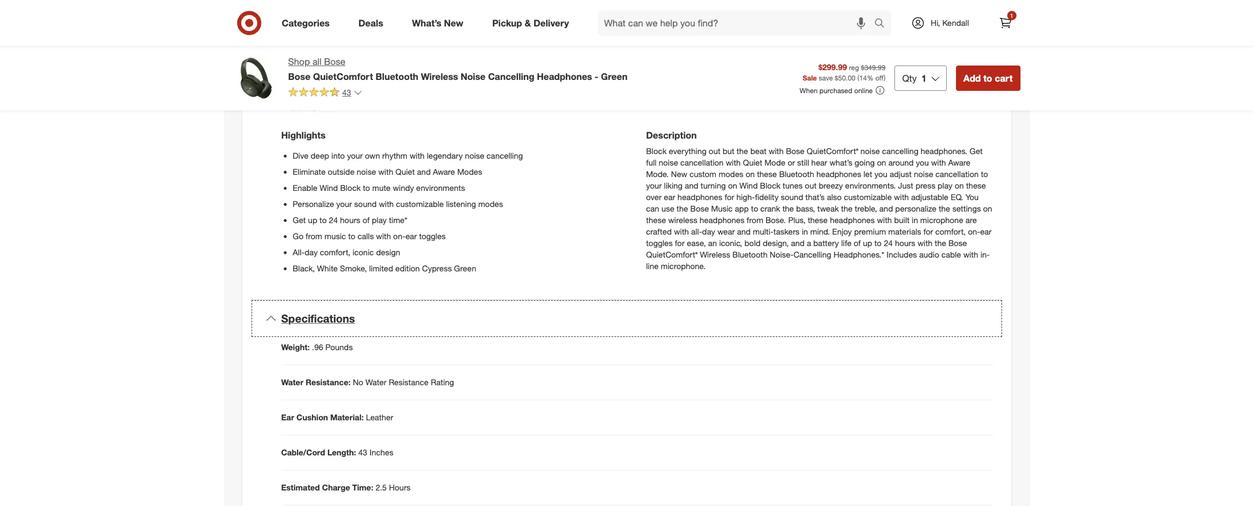 Task type: vqa. For each thing, say whether or not it's contained in the screenshot.
the 'Dive deep into your own rhythm with legendary noise cancelling'
yes



Task type: locate. For each thing, give the bounding box(es) containing it.
of right life
[[854, 238, 861, 248]]

headphones up enjoy
[[830, 215, 875, 225]]

0 vertical spatial bluetooth
[[376, 71, 418, 82]]

what's new link
[[402, 10, 478, 36]]

0 vertical spatial wireless
[[421, 71, 458, 82]]

high-
[[737, 192, 755, 202]]

cancelling down the a in the right of the page
[[794, 250, 831, 259]]

up down premium
[[863, 238, 872, 248]]

1 horizontal spatial from
[[747, 215, 763, 225]]

1 vertical spatial new
[[671, 169, 687, 179]]

0 vertical spatial of
[[363, 215, 370, 225]]

1 vertical spatial 1
[[922, 73, 927, 84]]

quiet
[[743, 158, 762, 167], [396, 167, 415, 177]]

length:
[[327, 448, 356, 457]]

quiet down beat
[[743, 158, 762, 167]]

cancelling inside the description block everything out but the beat with bose quietcomfort® noise cancelling headphones. get full noise cancellation with quiet mode or still hear what's going on around you with aware mode. new custom modes on these bluetooth headphones let you adjust noise cancellation to your liking and turning on wind block tunes out breezy environments. just press play on these over ear headphones for high-fidelity sound that's also customizable with adjustable eq. you can use the bose music app to crank the bass, tweak the treble, and personalize the settings on these wireless headphones from bose. plus, these headphones with built in microphone are crafted with all-day wear and multi-taskers in mind. enjoy premium materials for comfort, on-ear toggles for ease, an iconic, bold design, and a battery life of up to 24 hours with the bose quietcomfort® wireless bluetooth noise-cancelling headphones.* includes audio cable with in- line microphone.
[[794, 250, 831, 259]]

highlights
[[281, 129, 326, 141]]

0 horizontal spatial customizable
[[396, 199, 444, 209]]

0 horizontal spatial aware
[[433, 167, 455, 177]]

deep
[[311, 151, 329, 161]]

2 horizontal spatial for
[[924, 227, 933, 236]]

)
[[884, 74, 886, 83]]

0 vertical spatial for
[[725, 192, 734, 202]]

tunes
[[783, 181, 803, 190]]

43
[[342, 87, 351, 97], [358, 448, 367, 457]]

%
[[867, 74, 874, 83]]

crank
[[760, 204, 780, 213]]

headphones.*
[[834, 250, 884, 259]]

design
[[376, 247, 400, 257]]

1 horizontal spatial bluetooth
[[733, 250, 768, 259]]

mode
[[765, 158, 786, 167]]

0 horizontal spatial get
[[293, 215, 306, 225]]

1 vertical spatial hours
[[895, 238, 915, 248]]

1 vertical spatial your
[[646, 181, 662, 190]]

wind up high-
[[740, 181, 758, 190]]

2 horizontal spatial block
[[760, 181, 781, 190]]

0 vertical spatial your
[[347, 151, 363, 161]]

1 vertical spatial cancellation
[[936, 169, 979, 179]]

green right cypress
[[454, 263, 476, 273]]

2.5
[[376, 483, 387, 493]]

$
[[835, 74, 838, 83]]

in
[[912, 215, 918, 225], [802, 227, 808, 236]]

1 horizontal spatial you
[[916, 158, 929, 167]]

white
[[317, 263, 338, 273]]

2 vertical spatial for
[[675, 238, 685, 248]]

show more images button
[[376, 0, 470, 25]]

your
[[347, 151, 363, 161], [646, 181, 662, 190], [336, 199, 352, 209]]

the up plus,
[[783, 204, 794, 213]]

you right let
[[875, 169, 888, 179]]

comfort, down 'microphone'
[[935, 227, 966, 236]]

0 horizontal spatial cancellation
[[680, 158, 724, 167]]

and down custom at the top of page
[[685, 181, 699, 190]]

get right headphones.
[[970, 146, 983, 156]]

delivery
[[534, 17, 569, 29]]

play left time*
[[372, 215, 387, 225]]

1 vertical spatial of
[[854, 238, 861, 248]]

mode.
[[646, 169, 669, 179]]

0 horizontal spatial modes
[[478, 199, 503, 209]]

estimated
[[281, 483, 320, 493]]

with right "rhythm"
[[410, 151, 425, 161]]

image of bose quietcomfort bluetooth wireless noise cancelling headphones - green image
[[233, 55, 279, 101]]

0 horizontal spatial quiet
[[396, 167, 415, 177]]

details button
[[251, 88, 1002, 125]]

0 horizontal spatial 43
[[342, 87, 351, 97]]

get inside the description block everything out but the beat with bose quietcomfort® noise cancelling headphones. get full noise cancellation with quiet mode or still hear what's going on around you with aware mode. new custom modes on these bluetooth headphones let you adjust noise cancellation to your liking and turning on wind block tunes out breezy environments. just press play on these over ear headphones for high-fidelity sound that's also customizable with adjustable eq. you can use the bose music app to crank the bass, tweak the treble, and personalize the settings on these wireless headphones from bose. plus, these headphones with built in microphone are crafted with all-day wear and multi-taskers in mind. enjoy premium materials for comfort, on-ear toggles for ease, an iconic, bold design, and a battery life of up to 24 hours with the bose quietcomfort® wireless bluetooth noise-cancelling headphones.* includes audio cable with in- line microphone.
[[970, 146, 983, 156]]

out left the but
[[709, 146, 721, 156]]

play inside the description block everything out but the beat with bose quietcomfort® noise cancelling headphones. get full noise cancellation with quiet mode or still hear what's going on around you with aware mode. new custom modes on these bluetooth headphones let you adjust noise cancellation to your liking and turning on wind block tunes out breezy environments. just press play on these over ear headphones for high-fidelity sound that's also customizable with adjustable eq. you can use the bose music app to crank the bass, tweak the treble, and personalize the settings on these wireless headphones from bose. plus, these headphones with built in microphone are crafted with all-day wear and multi-taskers in mind. enjoy premium materials for comfort, on-ear toggles for ease, an iconic, bold design, and a battery life of up to 24 hours with the bose quietcomfort® wireless bluetooth noise-cancelling headphones.* includes audio cable with in- line microphone.
[[938, 181, 953, 190]]

for left ease,
[[675, 238, 685, 248]]

1 vertical spatial out
[[805, 181, 817, 190]]

shop all bose bose quietcomfort bluetooth wireless noise cancelling headphones - green
[[288, 56, 628, 82]]

get up go
[[293, 215, 306, 225]]

0 horizontal spatial sound
[[354, 199, 377, 209]]

1 horizontal spatial aware
[[948, 158, 971, 167]]

cancellation
[[680, 158, 724, 167], [936, 169, 979, 179]]

1 horizontal spatial up
[[863, 238, 872, 248]]

cypress
[[422, 263, 452, 273]]

0 horizontal spatial up
[[308, 215, 317, 225]]

for
[[725, 192, 734, 202], [924, 227, 933, 236], [675, 238, 685, 248]]

just
[[898, 181, 913, 190]]

1 vertical spatial for
[[924, 227, 933, 236]]

hours down 'materials'
[[895, 238, 915, 248]]

1 horizontal spatial cancelling
[[794, 250, 831, 259]]

in down personalize
[[912, 215, 918, 225]]

these down mode
[[757, 169, 777, 179]]

1 horizontal spatial hours
[[895, 238, 915, 248]]

0 vertical spatial green
[[601, 71, 628, 82]]

quiet inside the description block everything out but the beat with bose quietcomfort® noise cancelling headphones. get full noise cancellation with quiet mode or still hear what's going on around you with aware mode. new custom modes on these bluetooth headphones let you adjust noise cancellation to your liking and turning on wind block tunes out breezy environments. just press play on these over ear headphones for high-fidelity sound that's also customizable with adjustable eq. you can use the bose music app to crank the bass, tweak the treble, and personalize the settings on these wireless headphones from bose. plus, these headphones with built in microphone are crafted with all-day wear and multi-taskers in mind. enjoy premium materials for comfort, on-ear toggles for ease, an iconic, bold design, and a battery life of up to 24 hours with the bose quietcomfort® wireless bluetooth noise-cancelling headphones.* includes audio cable with in- line microphone.
[[743, 158, 762, 167]]

0 horizontal spatial green
[[454, 263, 476, 273]]

1 horizontal spatial play
[[938, 181, 953, 190]]

new up liking
[[671, 169, 687, 179]]

block
[[646, 146, 667, 156], [760, 181, 781, 190], [340, 183, 361, 193]]

0 vertical spatial day
[[702, 227, 715, 236]]

cancelling right noise
[[488, 71, 534, 82]]

on- inside the description block everything out but the beat with bose quietcomfort® noise cancelling headphones. get full noise cancellation with quiet mode or still hear what's going on around you with aware mode. new custom modes on these bluetooth headphones let you adjust noise cancellation to your liking and turning on wind block tunes out breezy environments. just press play on these over ear headphones for high-fidelity sound that's also customizable with adjustable eq. you can use the bose music app to crank the bass, tweak the treble, and personalize the settings on these wireless headphones from bose. plus, these headphones with built in microphone are crafted with all-day wear and multi-taskers in mind. enjoy premium materials for comfort, on-ear toggles for ease, an iconic, bold design, and a battery life of up to 24 hours with the bose quietcomfort® wireless bluetooth noise-cancelling headphones.* includes audio cable with in- line microphone.
[[968, 227, 980, 236]]

wind down outside
[[320, 183, 338, 193]]

environments
[[416, 183, 465, 193]]

wireless
[[668, 215, 698, 225]]

adjust
[[890, 169, 912, 179]]

0 horizontal spatial out
[[709, 146, 721, 156]]

audio
[[919, 250, 939, 259]]

crafted
[[646, 227, 672, 236]]

1 horizontal spatial water
[[366, 377, 387, 387]]

24 inside the description block everything out but the beat with bose quietcomfort® noise cancelling headphones. get full noise cancellation with quiet mode or still hear what's going on around you with aware mode. new custom modes on these bluetooth headphones let you adjust noise cancellation to your liking and turning on wind block tunes out breezy environments. just press play on these over ear headphones for high-fidelity sound that's also customizable with adjustable eq. you can use the bose music app to crank the bass, tweak the treble, and personalize the settings on these wireless headphones from bose. plus, these headphones with built in microphone are crafted with all-day wear and multi-taskers in mind. enjoy premium materials for comfort, on-ear toggles for ease, an iconic, bold design, and a battery life of up to 24 hours with the bose quietcomfort® wireless bluetooth noise-cancelling headphones.* includes audio cable with in- line microphone.
[[884, 238, 893, 248]]

these
[[757, 169, 777, 179], [966, 181, 986, 190], [646, 215, 666, 225], [808, 215, 828, 225]]

1 horizontal spatial sound
[[781, 192, 803, 202]]

0 horizontal spatial in
[[802, 227, 808, 236]]

0 horizontal spatial cancelling
[[488, 71, 534, 82]]

1 horizontal spatial in
[[912, 215, 918, 225]]

1 vertical spatial bluetooth
[[779, 169, 814, 179]]

sound down enable wind block to mute windy environments
[[354, 199, 377, 209]]

customizable down windy
[[396, 199, 444, 209]]

green right -
[[601, 71, 628, 82]]

1 vertical spatial from
[[306, 231, 322, 241]]

quiet up windy
[[396, 167, 415, 177]]

noise
[[461, 71, 486, 82]]

1 horizontal spatial 24
[[884, 238, 893, 248]]

play up eq.
[[938, 181, 953, 190]]

customizable inside the description block everything out but the beat with bose quietcomfort® noise cancelling headphones. get full noise cancellation with quiet mode or still hear what's going on around you with aware mode. new custom modes on these bluetooth headphones let you adjust noise cancellation to your liking and turning on wind block tunes out breezy environments. just press play on these over ear headphones for high-fidelity sound that's also customizable with adjustable eq. you can use the bose music app to crank the bass, tweak the treble, and personalize the settings on these wireless headphones from bose. plus, these headphones with built in microphone are crafted with all-day wear and multi-taskers in mind. enjoy premium materials for comfort, on-ear toggles for ease, an iconic, bold design, and a battery life of up to 24 hours with the bose quietcomfort® wireless bluetooth noise-cancelling headphones.* includes audio cable with in- line microphone.
[[844, 192, 892, 202]]

43 left inches
[[358, 448, 367, 457]]

go
[[293, 231, 303, 241]]

0 horizontal spatial for
[[675, 238, 685, 248]]

0 horizontal spatial of
[[363, 215, 370, 225]]

1 vertical spatial wireless
[[700, 250, 730, 259]]

rhythm
[[382, 151, 407, 161]]

for up music
[[725, 192, 734, 202]]

ear up in-
[[980, 227, 992, 236]]

$299.99
[[819, 62, 847, 72]]

1 horizontal spatial quiet
[[743, 158, 762, 167]]

43 down quietcomfort
[[342, 87, 351, 97]]

comfort, down music in the left of the page
[[320, 247, 350, 257]]

bluetooth inside 'shop all bose bose quietcomfort bluetooth wireless noise cancelling headphones - green'
[[376, 71, 418, 82]]

1 vertical spatial 24
[[884, 238, 893, 248]]

0 vertical spatial in
[[912, 215, 918, 225]]

qty 1
[[902, 73, 927, 84]]

aware inside the description block everything out but the beat with bose quietcomfort® noise cancelling headphones. get full noise cancellation with quiet mode or still hear what's going on around you with aware mode. new custom modes on these bluetooth headphones let you adjust noise cancellation to your liking and turning on wind block tunes out breezy environments. just press play on these over ear headphones for high-fidelity sound that's also customizable with adjustable eq. you can use the bose music app to crank the bass, tweak the treble, and personalize the settings on these wireless headphones from bose. plus, these headphones with built in microphone are crafted with all-day wear and multi-taskers in mind. enjoy premium materials for comfort, on-ear toggles for ease, an iconic, bold design, and a battery life of up to 24 hours with the bose quietcomfort® wireless bluetooth noise-cancelling headphones.* includes audio cable with in- line microphone.
[[948, 158, 971, 167]]

reg
[[849, 63, 859, 72]]

pickup
[[492, 17, 522, 29]]

your right into
[[347, 151, 363, 161]]

with left in-
[[963, 250, 978, 259]]

24
[[329, 215, 338, 225], [884, 238, 893, 248]]

your up get up to 24 hours of play time*
[[336, 199, 352, 209]]

1 vertical spatial 43
[[358, 448, 367, 457]]

0 horizontal spatial comfort,
[[320, 247, 350, 257]]

wireless down an
[[700, 250, 730, 259]]

1 right qty on the right
[[922, 73, 927, 84]]

1 horizontal spatial modes
[[719, 169, 744, 179]]

green inside 'shop all bose bose quietcomfort bluetooth wireless noise cancelling headphones - green'
[[601, 71, 628, 82]]

&
[[525, 17, 531, 29]]

aware down headphones.
[[948, 158, 971, 167]]

0 horizontal spatial new
[[444, 17, 464, 29]]

inches
[[370, 448, 393, 457]]

0 vertical spatial up
[[308, 215, 317, 225]]

1 vertical spatial in
[[802, 227, 808, 236]]

hear
[[811, 158, 827, 167]]

legendary
[[427, 151, 463, 161]]

modes up "turning"
[[719, 169, 744, 179]]

24 up music in the left of the page
[[329, 215, 338, 225]]

0 horizontal spatial wireless
[[421, 71, 458, 82]]

out
[[709, 146, 721, 156], [805, 181, 817, 190]]

0 vertical spatial hours
[[340, 215, 360, 225]]

headphones.
[[921, 146, 968, 156]]

quietcomfort®
[[807, 146, 858, 156], [646, 250, 698, 259]]

you right around
[[916, 158, 929, 167]]

0 vertical spatial modes
[[719, 169, 744, 179]]

day inside the description block everything out but the beat with bose quietcomfort® noise cancelling headphones. get full noise cancellation with quiet mode or still hear what's going on around you with aware mode. new custom modes on these bluetooth headphones let you adjust noise cancellation to your liking and turning on wind block tunes out breezy environments. just press play on these over ear headphones for high-fidelity sound that's also customizable with adjustable eq. you can use the bose music app to crank the bass, tweak the treble, and personalize the settings on these wireless headphones from bose. plus, these headphones with built in microphone are crafted with all-day wear and multi-taskers in mind. enjoy premium materials for comfort, on-ear toggles for ease, an iconic, bold design, and a battery life of up to 24 hours with the bose quietcomfort® wireless bluetooth noise-cancelling headphones.* includes audio cable with in- line microphone.
[[702, 227, 715, 236]]

24 up includes
[[884, 238, 893, 248]]

0 vertical spatial cancellation
[[680, 158, 724, 167]]

0 horizontal spatial block
[[340, 183, 361, 193]]

music
[[711, 204, 733, 213]]

1 horizontal spatial on-
[[968, 227, 980, 236]]

1 vertical spatial cancelling
[[794, 250, 831, 259]]

quietcomfort® up what's
[[807, 146, 858, 156]]

block up the fidelity
[[760, 181, 781, 190]]

bose down the 'shop'
[[288, 71, 310, 82]]

0 horizontal spatial hours
[[340, 215, 360, 225]]

from inside the description block everything out but the beat with bose quietcomfort® noise cancelling headphones. get full noise cancellation with quiet mode or still hear what's going on around you with aware mode. new custom modes on these bluetooth headphones let you adjust noise cancellation to your liking and turning on wind block tunes out breezy environments. just press play on these over ear headphones for high-fidelity sound that's also customizable with adjustable eq. you can use the bose music app to crank the bass, tweak the treble, and personalize the settings on these wireless headphones from bose. plus, these headphones with built in microphone are crafted with all-day wear and multi-taskers in mind. enjoy premium materials for comfort, on-ear toggles for ease, an iconic, bold design, and a battery life of up to 24 hours with the bose quietcomfort® wireless bluetooth noise-cancelling headphones.* includes audio cable with in- line microphone.
[[747, 215, 763, 225]]

search button
[[869, 10, 897, 38]]

modes right the listening
[[478, 199, 503, 209]]

toggles up cypress
[[419, 231, 446, 241]]

0 vertical spatial get
[[970, 146, 983, 156]]

water down weight:
[[281, 377, 303, 387]]

from
[[747, 215, 763, 225], [306, 231, 322, 241]]

pickup & delivery link
[[483, 10, 583, 36]]

1 vertical spatial up
[[863, 238, 872, 248]]

ear down time*
[[405, 231, 417, 241]]

time*
[[389, 215, 407, 225]]

in up the a in the right of the page
[[802, 227, 808, 236]]

quietcomfort® up microphone.
[[646, 250, 698, 259]]

1 horizontal spatial day
[[702, 227, 715, 236]]

1 horizontal spatial toggles
[[646, 238, 673, 248]]

toggles down crafted
[[646, 238, 673, 248]]

on- down time*
[[393, 231, 406, 241]]

sound
[[781, 192, 803, 202], [354, 199, 377, 209]]

ear
[[281, 413, 294, 422]]

eliminate
[[293, 167, 326, 177]]

noise
[[861, 146, 880, 156], [465, 151, 484, 161], [659, 158, 678, 167], [357, 167, 376, 177], [914, 169, 933, 179]]

personalize
[[293, 199, 334, 209]]

and left the a in the right of the page
[[791, 238, 805, 248]]

cable/cord
[[281, 448, 325, 457]]

headphones
[[537, 71, 592, 82]]

new right what's
[[444, 17, 464, 29]]

2 horizontal spatial bluetooth
[[779, 169, 814, 179]]

2 vertical spatial your
[[336, 199, 352, 209]]

eliminate outside noise with quiet and aware modes
[[293, 167, 482, 177]]

and
[[417, 167, 431, 177], [685, 181, 699, 190], [880, 204, 893, 213], [737, 227, 751, 236], [791, 238, 805, 248]]

water
[[281, 377, 303, 387], [366, 377, 387, 387]]

wireless left noise
[[421, 71, 458, 82]]

0 horizontal spatial play
[[372, 215, 387, 225]]

0 horizontal spatial 24
[[329, 215, 338, 225]]

a
[[807, 238, 811, 248]]

to right add
[[984, 73, 992, 84]]

noise up the going
[[861, 146, 880, 156]]

for down 'microphone'
[[924, 227, 933, 236]]

bluetooth right quietcomfort
[[376, 71, 418, 82]]

smoke,
[[340, 263, 367, 273]]

.96
[[312, 342, 323, 352]]

1 vertical spatial day
[[305, 247, 318, 257]]

of up the calls
[[363, 215, 370, 225]]

aware
[[948, 158, 971, 167], [433, 167, 455, 177]]

water right no
[[366, 377, 387, 387]]

edition
[[395, 263, 420, 273]]

bose up or
[[786, 146, 805, 156]]

on- down are
[[968, 227, 980, 236]]

search
[[869, 18, 897, 30]]

0 vertical spatial comfort,
[[935, 227, 966, 236]]

0 horizontal spatial from
[[306, 231, 322, 241]]

enable wind block to mute windy environments
[[293, 183, 465, 193]]

customizable up treble,
[[844, 192, 892, 202]]

and up bold
[[737, 227, 751, 236]]

cancellation up custom at the top of page
[[680, 158, 724, 167]]

battery
[[813, 238, 839, 248]]

2 water from the left
[[366, 377, 387, 387]]

can
[[646, 204, 659, 213]]

hours
[[340, 215, 360, 225], [895, 238, 915, 248]]

cancellation up eq.
[[936, 169, 979, 179]]

cancelling
[[488, 71, 534, 82], [794, 250, 831, 259]]

noise down the 'own' on the top left of the page
[[357, 167, 376, 177]]

day up an
[[702, 227, 715, 236]]

0 vertical spatial cancelling
[[488, 71, 534, 82]]

with up mute on the left top of page
[[378, 167, 393, 177]]

0 vertical spatial 24
[[329, 215, 338, 225]]

ear up use on the top right
[[664, 192, 675, 202]]

1 horizontal spatial cancelling
[[882, 146, 919, 156]]

What can we help you find? suggestions appear below search field
[[597, 10, 877, 36]]

0 horizontal spatial ear
[[405, 231, 417, 241]]

0 vertical spatial new
[[444, 17, 464, 29]]

0 horizontal spatial day
[[305, 247, 318, 257]]

use
[[662, 204, 675, 213]]

bold
[[745, 238, 761, 248]]

sponsored
[[986, 5, 1020, 13]]

block up full
[[646, 146, 667, 156]]

resistance
[[389, 377, 429, 387]]

0 vertical spatial play
[[938, 181, 953, 190]]

up down personalize on the top left
[[308, 215, 317, 225]]

your inside the description block everything out but the beat with bose quietcomfort® noise cancelling headphones. get full noise cancellation with quiet mode or still hear what's going on around you with aware mode. new custom modes on these bluetooth headphones let you adjust noise cancellation to your liking and turning on wind block tunes out breezy environments. just press play on these over ear headphones for high-fidelity sound that's also customizable with adjustable eq. you can use the bose music app to crank the bass, tweak the treble, and personalize the settings on these wireless headphones from bose. plus, these headphones with built in microphone are crafted with all-day wear and multi-taskers in mind. enjoy premium materials for comfort, on-ear toggles for ease, an iconic, bold design, and a battery life of up to 24 hours with the bose quietcomfort® wireless bluetooth noise-cancelling headphones.* includes audio cable with in- line microphone.
[[646, 181, 662, 190]]

1 horizontal spatial customizable
[[844, 192, 892, 202]]

0 horizontal spatial wind
[[320, 183, 338, 193]]



Task type: describe. For each thing, give the bounding box(es) containing it.
hours
[[389, 483, 411, 493]]

mind.
[[810, 227, 830, 236]]

description
[[646, 129, 697, 141]]

0 horizontal spatial toggles
[[419, 231, 446, 241]]

-
[[595, 71, 598, 82]]

1 horizontal spatial cancellation
[[936, 169, 979, 179]]

weight:
[[281, 342, 310, 352]]

these up the you
[[966, 181, 986, 190]]

personalize your sound with customizable listening modes
[[293, 199, 503, 209]]

iconic
[[353, 247, 374, 257]]

and down dive deep into your own rhythm with legendary noise cancelling
[[417, 167, 431, 177]]

around
[[888, 158, 914, 167]]

treble,
[[855, 204, 877, 213]]

an
[[708, 238, 717, 248]]

when
[[800, 86, 818, 95]]

all-day comfort, iconic design
[[293, 247, 400, 257]]

purchased
[[820, 86, 853, 95]]

hi,
[[931, 18, 940, 28]]

sound inside the description block everything out but the beat with bose quietcomfort® noise cancelling headphones. get full noise cancellation with quiet mode or still hear what's going on around you with aware mode. new custom modes on these bluetooth headphones let you adjust noise cancellation to your liking and turning on wind block tunes out breezy environments. just press play on these over ear headphones for high-fidelity sound that's also customizable with adjustable eq. you can use the bose music app to crank the bass, tweak the treble, and personalize the settings on these wireless headphones from bose. plus, these headphones with built in microphone are crafted with all-day wear and multi-taskers in mind. enjoy premium materials for comfort, on-ear toggles for ease, an iconic, bold design, and a battery life of up to 24 hours with the bose quietcomfort® wireless bluetooth noise-cancelling headphones.* includes audio cable with in- line microphone.
[[781, 192, 803, 202]]

shop
[[288, 56, 310, 67]]

enjoy
[[832, 227, 852, 236]]

1 vertical spatial quietcomfort®
[[646, 250, 698, 259]]

1 horizontal spatial 43
[[358, 448, 367, 457]]

and right treble,
[[880, 204, 893, 213]]

0 vertical spatial out
[[709, 146, 721, 156]]

the up wireless
[[677, 204, 688, 213]]

with up design on the left of the page
[[376, 231, 391, 241]]

with down wireless
[[674, 227, 689, 236]]

1 vertical spatial comfort,
[[320, 247, 350, 257]]

what's new
[[412, 17, 464, 29]]

personalize
[[895, 204, 937, 213]]

liking
[[664, 181, 683, 190]]

images
[[433, 7, 462, 19]]

these up mind.
[[808, 215, 828, 225]]

bose up quietcomfort
[[324, 56, 345, 67]]

wind inside the description block everything out but the beat with bose quietcomfort® noise cancelling headphones. get full noise cancellation with quiet mode or still hear what's going on around you with aware mode. new custom modes on these bluetooth headphones let you adjust noise cancellation to your liking and turning on wind block tunes out breezy environments. just press play on these over ear headphones for high-fidelity sound that's also customizable with adjustable eq. you can use the bose music app to crank the bass, tweak the treble, and personalize the settings on these wireless headphones from bose. plus, these headphones with built in microphone are crafted with all-day wear and multi-taskers in mind. enjoy premium materials for comfort, on-ear toggles for ease, an iconic, bold design, and a battery life of up to 24 hours with the bose quietcomfort® wireless bluetooth noise-cancelling headphones.* includes audio cable with in- line microphone.
[[740, 181, 758, 190]]

hours inside the description block everything out but the beat with bose quietcomfort® noise cancelling headphones. get full noise cancellation with quiet mode or still hear what's going on around you with aware mode. new custom modes on these bluetooth headphones let you adjust noise cancellation to your liking and turning on wind block tunes out breezy environments. just press play on these over ear headphones for high-fidelity sound that's also customizable with adjustable eq. you can use the bose music app to crank the bass, tweak the treble, and personalize the settings on these wireless headphones from bose. plus, these headphones with built in microphone are crafted with all-day wear and multi-taskers in mind. enjoy premium materials for comfort, on-ear toggles for ease, an iconic, bold design, and a battery life of up to 24 hours with the bose quietcomfort® wireless bluetooth noise-cancelling headphones.* includes audio cable with in- line microphone.
[[895, 238, 915, 248]]

over
[[646, 192, 662, 202]]

to left mute on the left top of page
[[363, 183, 370, 193]]

noise up mode.
[[659, 158, 678, 167]]

with down mute on the left top of page
[[379, 199, 394, 209]]

outside
[[328, 167, 355, 177]]

with down just
[[894, 192, 909, 202]]

1 horizontal spatial ear
[[664, 192, 675, 202]]

microphone
[[920, 215, 963, 225]]

deals
[[358, 17, 383, 29]]

all-
[[293, 247, 305, 257]]

add to cart
[[963, 73, 1013, 84]]

cushion
[[296, 413, 328, 422]]

includes
[[887, 250, 917, 259]]

sale
[[803, 74, 817, 83]]

iconic,
[[719, 238, 742, 248]]

that's
[[806, 192, 825, 202]]

black,
[[293, 263, 315, 273]]

0 horizontal spatial you
[[875, 169, 888, 179]]

to inside button
[[984, 73, 992, 84]]

new inside the description block everything out but the beat with bose quietcomfort® noise cancelling headphones. get full noise cancellation with quiet mode or still hear what's going on around you with aware mode. new custom modes on these bluetooth headphones let you adjust noise cancellation to your liking and turning on wind block tunes out breezy environments. just press play on these over ear headphones for high-fidelity sound that's also customizable with adjustable eq. you can use the bose music app to crank the bass, tweak the treble, and personalize the settings on these wireless headphones from bose. plus, these headphones with built in microphone are crafted with all-day wear and multi-taskers in mind. enjoy premium materials for comfort, on-ear toggles for ease, an iconic, bold design, and a battery life of up to 24 hours with the bose quietcomfort® wireless bluetooth noise-cancelling headphones.* includes audio cable with in- line microphone.
[[671, 169, 687, 179]]

microphone.
[[661, 261, 706, 271]]

0 vertical spatial 1
[[1010, 12, 1013, 19]]

14
[[859, 74, 867, 83]]

these up crafted
[[646, 215, 666, 225]]

premium
[[854, 227, 886, 236]]

50.00
[[838, 74, 856, 83]]

2 vertical spatial bluetooth
[[733, 250, 768, 259]]

cart
[[995, 73, 1013, 84]]

in-
[[981, 250, 990, 259]]

noise-
[[770, 250, 794, 259]]

modes
[[457, 167, 482, 177]]

music
[[325, 231, 346, 241]]

add to cart button
[[956, 66, 1020, 91]]

bose up wireless
[[690, 204, 709, 213]]

save
[[819, 74, 833, 83]]

wireless inside the description block everything out but the beat with bose quietcomfort® noise cancelling headphones. get full noise cancellation with quiet mode or still hear what's going on around you with aware mode. new custom modes on these bluetooth headphones let you adjust noise cancellation to your liking and turning on wind block tunes out breezy environments. just press play on these over ear headphones for high-fidelity sound that's also customizable with adjustable eq. you can use the bose music app to crank the bass, tweak the treble, and personalize the settings on these wireless headphones from bose. plus, these headphones with built in microphone are crafted with all-day wear and multi-taskers in mind. enjoy premium materials for comfort, on-ear toggles for ease, an iconic, bold design, and a battery life of up to 24 hours with the bose quietcomfort® wireless bluetooth noise-cancelling headphones.* includes audio cable with in- line microphone.
[[700, 250, 730, 259]]

noise up press
[[914, 169, 933, 179]]

limited
[[369, 263, 393, 273]]

with down headphones.
[[931, 158, 946, 167]]

full
[[646, 158, 657, 167]]

headphones down what's
[[817, 169, 861, 179]]

the up cable
[[935, 238, 946, 248]]

of inside the description block everything out but the beat with bose quietcomfort® noise cancelling headphones. get full noise cancellation with quiet mode or still hear what's going on around you with aware mode. new custom modes on these bluetooth headphones let you adjust noise cancellation to your liking and turning on wind block tunes out breezy environments. just press play on these over ear headphones for high-fidelity sound that's also customizable with adjustable eq. you can use the bose music app to crank the bass, tweak the treble, and personalize the settings on these wireless headphones from bose. plus, these headphones with built in microphone are crafted with all-day wear and multi-taskers in mind. enjoy premium materials for comfort, on-ear toggles for ease, an iconic, bold design, and a battery life of up to 24 hours with the bose quietcomfort® wireless bluetooth noise-cancelling headphones.* includes audio cable with in- line microphone.
[[854, 238, 861, 248]]

estimated charge time: 2.5 hours
[[281, 483, 411, 493]]

multi-
[[753, 227, 774, 236]]

press
[[916, 181, 936, 190]]

0 vertical spatial 43
[[342, 87, 351, 97]]

1 horizontal spatial for
[[725, 192, 734, 202]]

are
[[966, 215, 977, 225]]

with down the but
[[726, 158, 741, 167]]

0 vertical spatial quietcomfort®
[[807, 146, 858, 156]]

0 horizontal spatial 1
[[922, 73, 927, 84]]

to left the calls
[[348, 231, 355, 241]]

to right 'app'
[[751, 204, 758, 213]]

with left the built
[[877, 215, 892, 225]]

headphones down music
[[700, 215, 745, 225]]

cable/cord length: 43 inches
[[281, 448, 393, 457]]

1 vertical spatial play
[[372, 215, 387, 225]]

1 horizontal spatial block
[[646, 146, 667, 156]]

the up 'microphone'
[[939, 204, 950, 213]]

up inside the description block everything out but the beat with bose quietcomfort® noise cancelling headphones. get full noise cancellation with quiet mode or still hear what's going on around you with aware mode. new custom modes on these bluetooth headphones let you adjust noise cancellation to your liking and turning on wind block tunes out breezy environments. just press play on these over ear headphones for high-fidelity sound that's also customizable with adjustable eq. you can use the bose music app to crank the bass, tweak the treble, and personalize the settings on these wireless headphones from bose. plus, these headphones with built in microphone are crafted with all-day wear and multi-taskers in mind. enjoy premium materials for comfort, on-ear toggles for ease, an iconic, bold design, and a battery life of up to 24 hours with the bose quietcomfort® wireless bluetooth noise-cancelling headphones.* includes audio cable with in- line microphone.
[[863, 238, 872, 248]]

1 vertical spatial modes
[[478, 199, 503, 209]]

description block everything out but the beat with bose quietcomfort® noise cancelling headphones. get full noise cancellation with quiet mode or still hear what's going on around you with aware mode. new custom modes on these bluetooth headphones let you adjust noise cancellation to your liking and turning on wind block tunes out breezy environments. just press play on these over ear headphones for high-fidelity sound that's also customizable with adjustable eq. you can use the bose music app to crank the bass, tweak the treble, and personalize the settings on these wireless headphones from bose. plus, these headphones with built in microphone are crafted with all-day wear and multi-taskers in mind. enjoy premium materials for comfort, on-ear toggles for ease, an iconic, bold design, and a battery life of up to 24 hours with the bose quietcomfort® wireless bluetooth noise-cancelling headphones.* includes audio cable with in- line microphone.
[[646, 129, 992, 271]]

everything
[[669, 146, 707, 156]]

settings
[[953, 204, 981, 213]]

with up audio
[[918, 238, 933, 248]]

breezy
[[819, 181, 843, 190]]

quietcomfort
[[313, 71, 373, 82]]

add
[[963, 73, 981, 84]]

cancelling inside the description block everything out but the beat with bose quietcomfort® noise cancelling headphones. get full noise cancellation with quiet mode or still hear what's going on around you with aware mode. new custom modes on these bluetooth headphones let you adjust noise cancellation to your liking and turning on wind block tunes out breezy environments. just press play on these over ear headphones for high-fidelity sound that's also customizable with adjustable eq. you can use the bose music app to crank the bass, tweak the treble, and personalize the settings on these wireless headphones from bose. plus, these headphones with built in microphone are crafted with all-day wear and multi-taskers in mind. enjoy premium materials for comfort, on-ear toggles for ease, an iconic, bold design, and a battery life of up to 24 hours with the bose quietcomfort® wireless bluetooth noise-cancelling headphones.* includes audio cable with in- line microphone.
[[882, 146, 919, 156]]

plus,
[[788, 215, 806, 225]]

modes inside the description block everything out but the beat with bose quietcomfort® noise cancelling headphones. get full noise cancellation with quiet mode or still hear what's going on around you with aware mode. new custom modes on these bluetooth headphones let you adjust noise cancellation to your liking and turning on wind block tunes out breezy environments. just press play on these over ear headphones for high-fidelity sound that's also customizable with adjustable eq. you can use the bose music app to crank the bass, tweak the treble, and personalize the settings on these wireless headphones from bose. plus, these headphones with built in microphone are crafted with all-day wear and multi-taskers in mind. enjoy premium materials for comfort, on-ear toggles for ease, an iconic, bold design, and a battery life of up to 24 hours with the bose quietcomfort® wireless bluetooth noise-cancelling headphones.* includes audio cable with in- line microphone.
[[719, 169, 744, 179]]

$349.99
[[861, 63, 886, 72]]

with up mode
[[769, 146, 784, 156]]

pickup & delivery
[[492, 17, 569, 29]]

0 horizontal spatial on-
[[393, 231, 406, 241]]

off
[[876, 74, 884, 83]]

to down premium
[[875, 238, 882, 248]]

what's
[[412, 17, 441, 29]]

details
[[281, 100, 317, 113]]

1 horizontal spatial out
[[805, 181, 817, 190]]

go from music to calls with on-ear toggles
[[293, 231, 446, 241]]

the down 'also'
[[841, 204, 853, 213]]

materials
[[888, 227, 921, 236]]

1 water from the left
[[281, 377, 303, 387]]

0 horizontal spatial cancelling
[[487, 151, 523, 161]]

kendall
[[943, 18, 969, 28]]

hi, kendall
[[931, 18, 969, 28]]

cancelling inside 'shop all bose bose quietcomfort bluetooth wireless noise cancelling headphones - green'
[[488, 71, 534, 82]]

to up settings
[[981, 169, 988, 179]]

2 horizontal spatial ear
[[980, 227, 992, 236]]

rating
[[431, 377, 454, 387]]

toggles inside the description block everything out but the beat with bose quietcomfort® noise cancelling headphones. get full noise cancellation with quiet mode or still hear what's going on around you with aware mode. new custom modes on these bluetooth headphones let you adjust noise cancellation to your liking and turning on wind block tunes out breezy environments. just press play on these over ear headphones for high-fidelity sound that's also customizable with adjustable eq. you can use the bose music app to crank the bass, tweak the treble, and personalize the settings on these wireless headphones from bose. plus, these headphones with built in microphone are crafted with all-day wear and multi-taskers in mind. enjoy premium materials for comfort, on-ear toggles for ease, an iconic, bold design, and a battery life of up to 24 hours with the bose quietcomfort® wireless bluetooth noise-cancelling headphones.* includes audio cable with in- line microphone.
[[646, 238, 673, 248]]

all-
[[691, 227, 702, 236]]

environments.
[[845, 181, 896, 190]]

to down personalize on the top left
[[320, 215, 327, 225]]

qty
[[902, 73, 917, 84]]

online
[[854, 86, 873, 95]]

(
[[858, 74, 859, 83]]

1 link
[[993, 10, 1018, 36]]

own
[[365, 151, 380, 161]]

also
[[827, 192, 842, 202]]

the right the but
[[737, 146, 748, 156]]

bose up cable
[[949, 238, 967, 248]]

noise up modes
[[465, 151, 484, 161]]

comfort, inside the description block everything out but the beat with bose quietcomfort® noise cancelling headphones. get full noise cancellation with quiet mode or still hear what's going on around you with aware mode. new custom modes on these bluetooth headphones let you adjust noise cancellation to your liking and turning on wind block tunes out breezy environments. just press play on these over ear headphones for high-fidelity sound that's also customizable with adjustable eq. you can use the bose music app to crank the bass, tweak the treble, and personalize the settings on these wireless headphones from bose. plus, these headphones with built in microphone are crafted with all-day wear and multi-taskers in mind. enjoy premium materials for comfort, on-ear toggles for ease, an iconic, bold design, and a battery life of up to 24 hours with the bose quietcomfort® wireless bluetooth noise-cancelling headphones.* includes audio cable with in- line microphone.
[[935, 227, 966, 236]]

calls
[[358, 231, 374, 241]]

wireless inside 'shop all bose bose quietcomfort bluetooth wireless noise cancelling headphones - green'
[[421, 71, 458, 82]]

turning
[[701, 181, 726, 190]]

1 vertical spatial get
[[293, 215, 306, 225]]

or
[[788, 158, 795, 167]]

when purchased online
[[800, 86, 873, 95]]

black, white smoke, limited edition cypress green
[[293, 263, 476, 273]]

headphones down "turning"
[[678, 192, 722, 202]]



